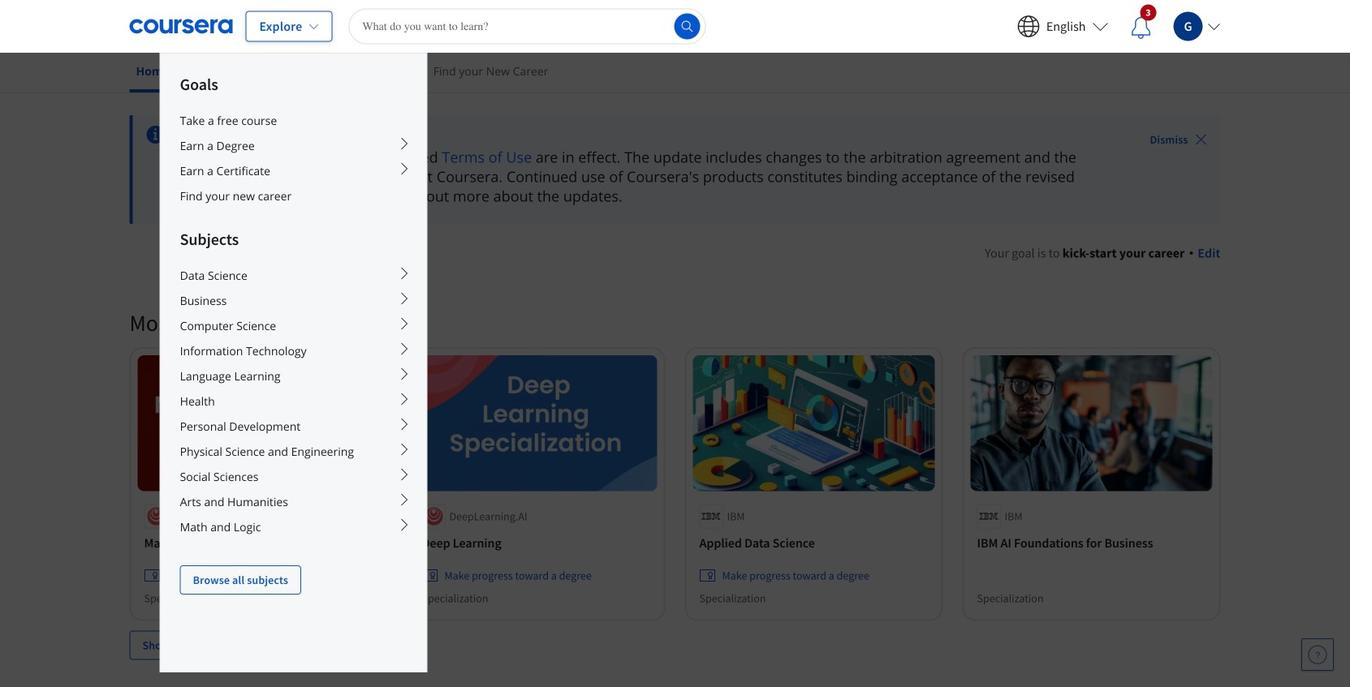 Task type: vqa. For each thing, say whether or not it's contained in the screenshot.
Coursera image
yes



Task type: describe. For each thing, give the bounding box(es) containing it.
coursera image
[[129, 13, 233, 39]]

explore menu element
[[160, 54, 427, 595]]



Task type: locate. For each thing, give the bounding box(es) containing it.
None search field
[[349, 9, 706, 44]]

information: we have updated our terms of use element
[[175, 125, 1105, 145]]

What do you want to learn? text field
[[349, 9, 706, 44]]

most popular certificates collection element
[[120, 283, 1230, 687]]

main content
[[0, 95, 1350, 688]]

help center image
[[1308, 645, 1327, 665]]



